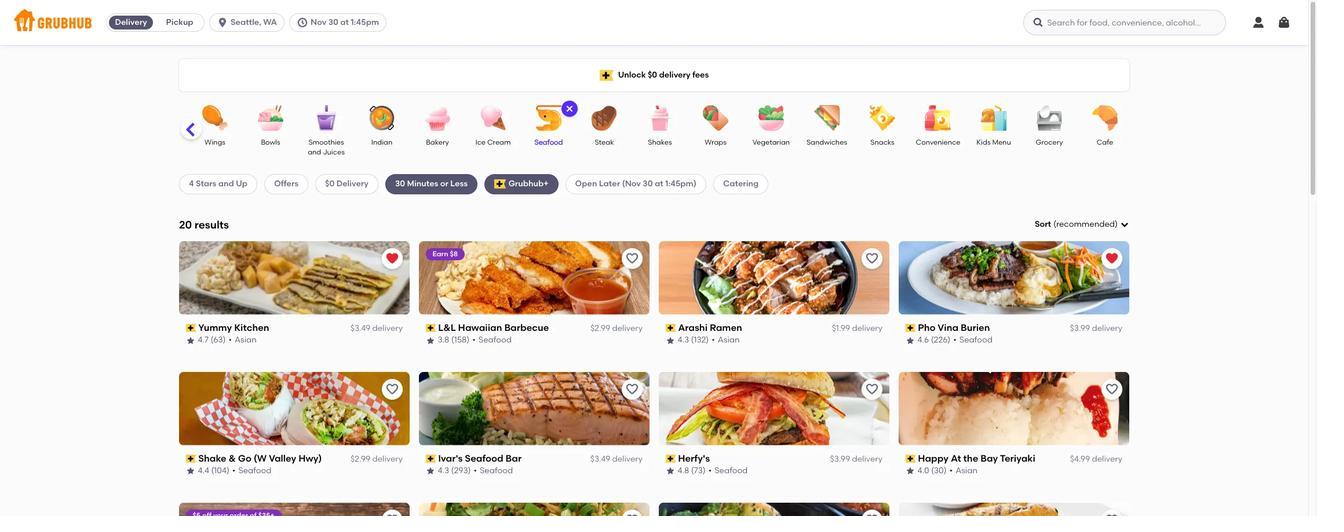 Task type: locate. For each thing, give the bounding box(es) containing it.
subscription pass image for ivar's
[[426, 455, 436, 464]]

0 vertical spatial subscription pass image
[[906, 325, 916, 333]]

0 horizontal spatial $3.49
[[350, 324, 370, 334]]

save this restaurant image for teak house logo
[[1105, 514, 1119, 517]]

menu
[[992, 138, 1011, 147]]

star icon image left the 4.3 (293) on the left
[[426, 467, 435, 477]]

• right (158)
[[473, 336, 476, 346]]

star icon image left 4.0 on the right bottom of page
[[906, 467, 915, 477]]

asian down ramen
[[718, 336, 740, 346]]

saved restaurant image left earn
[[385, 252, 399, 266]]

$0 delivery
[[325, 179, 369, 189]]

grubhub plus flag logo image left unlock at left top
[[600, 70, 613, 81]]

seafood down the ivar's seafood bar at the bottom left
[[480, 467, 513, 476]]

$3.49 delivery for yummy kitchen
[[350, 324, 403, 334]]

subscription pass image left ivar's at the bottom left
[[426, 455, 436, 464]]

subscription pass image left arashi
[[666, 325, 676, 333]]

and left up
[[218, 179, 234, 189]]

subscription pass image left happy
[[906, 455, 916, 464]]

2 saved restaurant button from the left
[[1102, 248, 1122, 269]]

star icon image for pho vina burien
[[906, 336, 915, 346]]

0 horizontal spatial saved restaurant image
[[385, 252, 399, 266]]

offers
[[274, 179, 299, 189]]

sort
[[1035, 220, 1051, 229]]

2 horizontal spatial 30
[[643, 179, 653, 189]]

star icon image left 4.8
[[666, 467, 675, 477]]

delivery down juices
[[336, 179, 369, 189]]

• seafood down the ivar's seafood bar at the bottom left
[[474, 467, 513, 476]]

star icon image left 4.7
[[186, 336, 195, 346]]

• down pho vina burien
[[954, 336, 957, 346]]

30 right nov
[[328, 17, 338, 27]]

less
[[450, 179, 468, 189]]

cafe image
[[1085, 105, 1125, 131]]

delivery for ivar's seafood bar
[[612, 455, 643, 465]]

• for yummy kitchen
[[229, 336, 232, 346]]

• asian for ramen
[[712, 336, 740, 346]]

1 horizontal spatial 4.3
[[678, 336, 689, 346]]

hawaiian
[[458, 323, 502, 334]]

seafood down burien
[[960, 336, 993, 346]]

star icon image for l&l hawaiian barbecue
[[426, 336, 435, 346]]

$3.99
[[1070, 324, 1090, 334], [830, 455, 850, 465]]

0 horizontal spatial 30
[[328, 17, 338, 27]]

asian for kitchen
[[235, 336, 257, 346]]

$3.49 for yummy kitchen
[[350, 324, 370, 334]]

0 horizontal spatial $3.99 delivery
[[830, 455, 883, 465]]

saved restaurant button for yummy kitchen
[[382, 248, 403, 269]]

vegetarian image
[[751, 105, 792, 131]]

0 vertical spatial 4.3
[[678, 336, 689, 346]]

0 vertical spatial at
[[340, 17, 349, 27]]

star icon image
[[186, 336, 195, 346], [426, 336, 435, 346], [666, 336, 675, 346], [906, 336, 915, 346], [186, 467, 195, 477], [426, 467, 435, 477], [666, 467, 675, 477], [906, 467, 915, 477]]

• for arashi ramen
[[712, 336, 715, 346]]

ice cream image
[[473, 105, 513, 131]]

4.6
[[918, 336, 929, 346]]

0 horizontal spatial • asian
[[229, 336, 257, 346]]

save this restaurant image for mango thai cuisine & bar logo
[[625, 514, 639, 517]]

• seafood down burien
[[954, 336, 993, 346]]

asian
[[235, 336, 257, 346], [718, 336, 740, 346], [956, 467, 978, 476]]

• seafood for burien
[[954, 336, 993, 346]]

delivery
[[659, 70, 690, 80], [372, 324, 403, 334], [612, 324, 643, 334], [852, 324, 883, 334], [1092, 324, 1122, 334], [372, 455, 403, 465], [612, 455, 643, 465], [852, 455, 883, 465], [1092, 455, 1122, 465]]

• for shake & go (w valley hwy)
[[233, 467, 236, 476]]

0 vertical spatial $2.99 delivery
[[590, 324, 643, 334]]

wraps
[[705, 138, 727, 147]]

$0
[[648, 70, 657, 80], [325, 179, 335, 189]]

go
[[238, 454, 252, 465]]

svg image
[[1277, 16, 1291, 30], [297, 17, 308, 28]]

(226)
[[931, 336, 951, 346]]

recommended
[[1056, 220, 1115, 229]]

4.4
[[198, 467, 209, 476]]

save this restaurant image
[[865, 252, 879, 266], [865, 383, 879, 397]]

smoothies and juices image
[[306, 105, 347, 131]]

• right (63)
[[229, 336, 232, 346]]

• asian down the
[[950, 467, 978, 476]]

at left the 1:45pm)
[[655, 179, 663, 189]]

star icon image for herfy's
[[666, 467, 675, 477]]

• down the ivar's seafood bar at the bottom left
[[474, 467, 477, 476]]

2 horizontal spatial • asian
[[950, 467, 978, 476]]

4
[[189, 179, 194, 189]]

• asian down ramen
[[712, 336, 740, 346]]

delivery
[[115, 17, 147, 27], [336, 179, 369, 189]]

1 vertical spatial $3.99
[[830, 455, 850, 465]]

1 vertical spatial subscription pass image
[[906, 455, 916, 464]]

subscription pass image left shake
[[186, 455, 196, 464]]

$3.49
[[350, 324, 370, 334], [590, 455, 610, 465]]

teriyaki
[[1000, 454, 1036, 465]]

ice cream
[[475, 138, 511, 147]]

4.0 (30)
[[918, 467, 947, 476]]

at
[[340, 17, 349, 27], [655, 179, 663, 189]]

0 horizontal spatial asian
[[235, 336, 257, 346]]

cream
[[487, 138, 511, 147]]

1 horizontal spatial saved restaurant image
[[1105, 252, 1119, 266]]

$2.99 delivery for l&l hawaiian barbecue
[[590, 324, 643, 334]]

kids menu
[[977, 138, 1011, 147]]

$2.99
[[590, 324, 610, 334], [351, 455, 370, 465]]

$0 down juices
[[325, 179, 335, 189]]

0 horizontal spatial at
[[340, 17, 349, 27]]

saved restaurant button down )
[[1102, 248, 1122, 269]]

0 vertical spatial and
[[308, 149, 321, 157]]

1 horizontal spatial grubhub plus flag logo image
[[600, 70, 613, 81]]

30 right '(nov'
[[643, 179, 653, 189]]

svg image inside field
[[1120, 220, 1129, 230]]

• right the (30)
[[950, 467, 953, 476]]

0 horizontal spatial $0
[[325, 179, 335, 189]]

star icon image left 4.4
[[186, 467, 195, 477]]

seafood down l&l hawaiian barbecue on the left of page
[[479, 336, 512, 346]]

0 vertical spatial save this restaurant image
[[865, 252, 879, 266]]

• asian for kitchen
[[229, 336, 257, 346]]

svg image
[[1252, 16, 1266, 30], [217, 17, 228, 28], [1033, 17, 1044, 28], [565, 104, 574, 114], [1120, 220, 1129, 230]]

• for ivar's seafood bar
[[474, 467, 477, 476]]

asian down the
[[956, 467, 978, 476]]

at inside nov 30 at 1:45pm button
[[340, 17, 349, 27]]

subscription pass image
[[906, 325, 916, 333], [906, 455, 916, 464]]

save this restaurant image for the 'ivar's seafood bar logo'
[[625, 383, 639, 397]]

teak house logo image
[[899, 503, 1129, 517]]

30 left the minutes
[[395, 179, 405, 189]]

save this restaurant button for teak house logo
[[1102, 510, 1122, 517]]

subscription pass image left l&l
[[426, 325, 436, 333]]

1 horizontal spatial saved restaurant button
[[1102, 248, 1122, 269]]

vegetarian
[[753, 138, 790, 147]]

1 horizontal spatial and
[[308, 149, 321, 157]]

0 horizontal spatial saved restaurant button
[[382, 248, 403, 269]]

• asian
[[229, 336, 257, 346], [712, 336, 740, 346], [950, 467, 978, 476]]

2 save this restaurant image from the top
[[865, 383, 879, 397]]

• seafood
[[473, 336, 512, 346], [954, 336, 993, 346], [233, 467, 272, 476], [474, 467, 513, 476], [709, 467, 748, 476]]

nov
[[311, 17, 326, 27]]

seafood image
[[528, 105, 569, 131]]

herfy's
[[678, 454, 710, 465]]

0 vertical spatial delivery
[[115, 17, 147, 27]]

1 horizontal spatial asian
[[718, 336, 740, 346]]

0 horizontal spatial delivery
[[115, 17, 147, 27]]

and inside smoothies and juices
[[308, 149, 321, 157]]

1 save this restaurant image from the top
[[865, 252, 879, 266]]

$3.99 delivery for pho vina burien
[[1070, 324, 1122, 334]]

seattle, wa button
[[209, 13, 289, 32]]

mango thai cuisine & bar logo image
[[419, 503, 650, 517]]

• for herfy's
[[709, 467, 712, 476]]

4.8
[[678, 467, 690, 476]]

1 horizontal spatial $3.49
[[590, 455, 610, 465]]

seafood for l&l hawaiian barbecue
[[479, 336, 512, 346]]

star icon image for happy at the bay teriyaki
[[906, 467, 915, 477]]

fees
[[692, 70, 709, 80]]

0 vertical spatial $3.99
[[1070, 324, 1090, 334]]

0 vertical spatial $3.49 delivery
[[350, 324, 403, 334]]

snacks image
[[862, 105, 903, 131]]

• seafood down l&l hawaiian barbecue on the left of page
[[473, 336, 512, 346]]

smoothies
[[309, 138, 344, 147]]

None field
[[1035, 219, 1129, 231]]

0 horizontal spatial $3.99
[[830, 455, 850, 465]]

3.8 (158)
[[438, 336, 470, 346]]

1:45pm)
[[665, 179, 697, 189]]

4.3 down ivar's at the bottom left
[[438, 467, 449, 476]]

0 horizontal spatial svg image
[[297, 17, 308, 28]]

happy at the bay teriyaki
[[918, 454, 1036, 465]]

0 horizontal spatial $2.99
[[351, 455, 370, 465]]

• seafood down "go"
[[233, 467, 272, 476]]

star icon image for yummy kitchen
[[186, 336, 195, 346]]

1 saved restaurant button from the left
[[382, 248, 403, 269]]

asian for ramen
[[718, 336, 740, 346]]

1:45pm
[[351, 17, 379, 27]]

•
[[229, 336, 232, 346], [473, 336, 476, 346], [712, 336, 715, 346], [954, 336, 957, 346], [233, 467, 236, 476], [474, 467, 477, 476], [709, 467, 712, 476], [950, 467, 953, 476]]

sandwiches
[[807, 138, 847, 147]]

vina
[[938, 323, 959, 334]]

open later (nov 30 at 1:45pm)
[[575, 179, 697, 189]]

1 vertical spatial delivery
[[336, 179, 369, 189]]

kitchen
[[234, 323, 270, 334]]

and down smoothies
[[308, 149, 321, 157]]

4.7
[[198, 336, 209, 346]]

• for pho vina burien
[[954, 336, 957, 346]]

0 vertical spatial $3.49
[[350, 324, 370, 334]]

0 vertical spatial $0
[[648, 70, 657, 80]]

20
[[179, 218, 192, 232]]

at
[[951, 454, 962, 465]]

delivery for yummy kitchen
[[372, 324, 403, 334]]

subscription pass image left yummy
[[186, 325, 196, 333]]

shake
[[199, 454, 227, 465]]

grocery
[[1036, 138, 1063, 147]]

(73)
[[691, 467, 706, 476]]

seafood down shake & go (w valley hwy) in the left bottom of the page
[[239, 467, 272, 476]]

subscription pass image left pho
[[906, 325, 916, 333]]

$2.99 for shake & go (w valley hwy)
[[351, 455, 370, 465]]

2 horizontal spatial asian
[[956, 467, 978, 476]]

delivery for happy at the bay teriyaki
[[1092, 455, 1122, 465]]

soup image
[[139, 105, 180, 131]]

1 vertical spatial $2.99 delivery
[[351, 455, 403, 465]]

grubhub plus flag logo image
[[600, 70, 613, 81], [494, 180, 506, 189]]

$3.99 for herfy's
[[830, 455, 850, 465]]

indian
[[371, 138, 392, 147]]

subscription pass image left herfy's
[[666, 455, 676, 464]]

4.3 down arashi
[[678, 336, 689, 346]]

1 horizontal spatial $3.99 delivery
[[1070, 324, 1122, 334]]

ivar's seafood bar
[[438, 454, 522, 465]]

1 horizontal spatial $2.99
[[590, 324, 610, 334]]

grubhub plus flag logo image left grubhub+
[[494, 180, 506, 189]]

star icon image left the 4.3 (132)
[[666, 336, 675, 346]]

1 vertical spatial $2.99
[[351, 455, 370, 465]]

asian for at
[[956, 467, 978, 476]]

kids menu image
[[974, 105, 1014, 131]]

delivery left pickup
[[115, 17, 147, 27]]

save this restaurant image
[[625, 252, 639, 266], [385, 383, 399, 397], [625, 383, 639, 397], [1105, 383, 1119, 397], [385, 514, 399, 517], [625, 514, 639, 517], [865, 514, 879, 517], [1105, 514, 1119, 517]]

$8
[[450, 250, 458, 258]]

$0 right unlock at left top
[[648, 70, 657, 80]]

save this restaurant button for mango thai cuisine & bar logo
[[622, 510, 643, 517]]

bowls
[[261, 138, 280, 147]]

1 vertical spatial 4.3
[[438, 467, 449, 476]]

main navigation navigation
[[0, 0, 1308, 45]]

seafood right (73)
[[715, 467, 748, 476]]

4.8 (73)
[[678, 467, 706, 476]]

star icon image left 3.8
[[426, 336, 435, 346]]

0 vertical spatial $2.99
[[590, 324, 610, 334]]

• seafood for go
[[233, 467, 272, 476]]

1 vertical spatial at
[[655, 179, 663, 189]]

asian down kitchen
[[235, 336, 257, 346]]

1 vertical spatial $3.49
[[590, 455, 610, 465]]

grubhub plus flag logo image for grubhub+
[[494, 180, 506, 189]]

0 horizontal spatial $3.49 delivery
[[350, 324, 403, 334]]

saved restaurant image down )
[[1105, 252, 1119, 266]]

sort ( recommended )
[[1035, 220, 1118, 229]]

pho
[[918, 323, 936, 334]]

delivery inside button
[[115, 17, 147, 27]]

star icon image left '4.6'
[[906, 336, 915, 346]]

seafood for shake & go (w valley hwy)
[[239, 467, 272, 476]]

unlock $0 delivery fees
[[618, 70, 709, 80]]

steak image
[[584, 105, 625, 131]]

subscription pass image for yummy
[[186, 325, 196, 333]]

1 vertical spatial $3.49 delivery
[[590, 455, 643, 465]]

• right (73)
[[709, 467, 712, 476]]

0 horizontal spatial 4.3
[[438, 467, 449, 476]]

stars
[[196, 179, 216, 189]]

• asian down yummy kitchen
[[229, 336, 257, 346]]

saved restaurant button left earn
[[382, 248, 403, 269]]

0 vertical spatial $3.99 delivery
[[1070, 324, 1122, 334]]

at left '1:45pm'
[[340, 17, 349, 27]]

1 horizontal spatial $3.99
[[1070, 324, 1090, 334]]

shakes image
[[640, 105, 680, 131]]

0 vertical spatial grubhub plus flag logo image
[[600, 70, 613, 81]]

1 vertical spatial grubhub plus flag logo image
[[494, 180, 506, 189]]

0 horizontal spatial grubhub plus flag logo image
[[494, 180, 506, 189]]

subscription pass image
[[186, 325, 196, 333], [426, 325, 436, 333], [666, 325, 676, 333], [186, 455, 196, 464], [426, 455, 436, 464], [666, 455, 676, 464]]

save this restaurant button for arashi ramen logo
[[862, 248, 883, 269]]

$2.99 delivery
[[590, 324, 643, 334], [351, 455, 403, 465]]

2 saved restaurant image from the left
[[1105, 252, 1119, 266]]

1 vertical spatial save this restaurant image
[[865, 383, 879, 397]]

1 horizontal spatial $3.49 delivery
[[590, 455, 643, 465]]

open
[[575, 179, 597, 189]]

• down &
[[233, 467, 236, 476]]

save this restaurant button
[[622, 248, 643, 269], [862, 248, 883, 269], [382, 379, 403, 400], [622, 379, 643, 400], [862, 379, 883, 400], [1102, 379, 1122, 400], [382, 510, 403, 517], [622, 510, 643, 517], [862, 510, 883, 517], [1102, 510, 1122, 517]]

delivery for pho vina burien
[[1092, 324, 1122, 334]]

4.3
[[678, 336, 689, 346], [438, 467, 449, 476]]

star icon image for arashi ramen
[[666, 336, 675, 346]]

saved restaurant image
[[385, 252, 399, 266], [1105, 252, 1119, 266]]

2 subscription pass image from the top
[[906, 455, 916, 464]]

$3.49 delivery
[[350, 324, 403, 334], [590, 455, 643, 465]]

1 saved restaurant image from the left
[[385, 252, 399, 266]]

1 horizontal spatial 30
[[395, 179, 405, 189]]

$2.99 delivery for shake & go (w valley hwy)
[[351, 455, 403, 465]]

0 horizontal spatial $2.99 delivery
[[351, 455, 403, 465]]

1 horizontal spatial • asian
[[712, 336, 740, 346]]

1 subscription pass image from the top
[[906, 325, 916, 333]]

1 vertical spatial and
[[218, 179, 234, 189]]

1 horizontal spatial $2.99 delivery
[[590, 324, 643, 334]]

arashi ramen logo image
[[659, 242, 890, 315]]

1 vertical spatial $3.99 delivery
[[830, 455, 883, 465]]

• down arashi ramen
[[712, 336, 715, 346]]

wings image
[[195, 105, 235, 131]]

and
[[308, 149, 321, 157], [218, 179, 234, 189]]

l&l
[[438, 323, 456, 334]]

4 stars and up
[[189, 179, 247, 189]]



Task type: describe. For each thing, give the bounding box(es) containing it.
indian image
[[362, 105, 402, 131]]

$3.99 for pho vina burien
[[1070, 324, 1090, 334]]

the
[[964, 454, 979, 465]]

bakery
[[426, 138, 449, 147]]

4.0
[[918, 467, 930, 476]]

seafood for ivar's seafood bar
[[480, 467, 513, 476]]

pickup
[[166, 17, 193, 27]]

yummy kitchen logo image
[[179, 242, 410, 315]]

saved restaurant image for yummy kitchen
[[385, 252, 399, 266]]

ramen
[[710, 323, 743, 334]]

1 horizontal spatial $0
[[648, 70, 657, 80]]

later
[[599, 179, 620, 189]]

30 inside button
[[328, 17, 338, 27]]

subscription pass image for shake
[[186, 455, 196, 464]]

$1.99
[[832, 324, 850, 334]]

ice
[[475, 138, 486, 147]]

save this restaurant image for shake & go (w valley hwy) logo
[[385, 383, 399, 397]]

$1.99 delivery
[[832, 324, 883, 334]]

cafe
[[1097, 138, 1113, 147]]

(w
[[254, 454, 267, 465]]

delivery button
[[107, 13, 155, 32]]

4.6 (226)
[[918, 336, 951, 346]]

saved restaurant button for pho vina burien
[[1102, 248, 1122, 269]]

bar
[[506, 454, 522, 465]]

hwy)
[[299, 454, 322, 465]]

bakery image
[[417, 105, 458, 131]]

4.4 (104)
[[198, 467, 230, 476]]

• seafood for bar
[[474, 467, 513, 476]]

pho vina burien logo image
[[899, 242, 1129, 315]]

seattle,
[[231, 17, 261, 27]]

• for l&l hawaiian barbecue
[[473, 336, 476, 346]]

ivar's
[[438, 454, 463, 465]]

juices
[[323, 149, 345, 157]]

seattle, wa
[[231, 17, 277, 27]]

grocery image
[[1029, 105, 1070, 131]]

shake & go (w valley hwy) logo image
[[179, 372, 410, 446]]

nov 30 at 1:45pm button
[[289, 13, 391, 32]]

save this restaurant button for "herfy's logo"
[[862, 379, 883, 400]]

svg image inside seattle, wa button
[[217, 17, 228, 28]]

grubhub+
[[508, 179, 549, 189]]

shake & go (w valley hwy)
[[199, 454, 322, 465]]

save this restaurant button for happy at the bay teriyaki logo
[[1102, 379, 1122, 400]]

)
[[1115, 220, 1118, 229]]

save this restaurant button for shake & go (w valley hwy) logo
[[382, 379, 403, 400]]

4.3 (132)
[[678, 336, 709, 346]]

save this restaurant image for happy at the bay teriyaki logo
[[1105, 383, 1119, 397]]

convenience image
[[918, 105, 958, 131]]

steak
[[595, 138, 614, 147]]

convenience
[[916, 138, 960, 147]]

&
[[229, 454, 236, 465]]

yummy kitchen
[[199, 323, 270, 334]]

saved restaurant image for pho vina burien
[[1105, 252, 1119, 266]]

(nov
[[622, 179, 641, 189]]

4.3 for arashi ramen
[[678, 336, 689, 346]]

(293)
[[451, 467, 471, 476]]

(158)
[[452, 336, 470, 346]]

• for happy at the bay teriyaki
[[950, 467, 953, 476]]

1 vertical spatial $0
[[325, 179, 335, 189]]

herfy's logo image
[[659, 372, 890, 446]]

grubhub plus flag logo image for unlock $0 delivery fees
[[600, 70, 613, 81]]

(63)
[[211, 336, 226, 346]]

results
[[195, 218, 229, 232]]

star icon image for ivar's seafood bar
[[426, 467, 435, 477]]

20 results
[[179, 218, 229, 232]]

$4.99 delivery
[[1070, 455, 1122, 465]]

shakes
[[648, 138, 672, 147]]

delivery for herfy's
[[852, 455, 883, 465]]

subscription pass image for l&l
[[426, 325, 436, 333]]

earn
[[433, 250, 449, 258]]

subscription pass image for pho vina burien
[[906, 325, 916, 333]]

0 horizontal spatial and
[[218, 179, 234, 189]]

happy at the bay teriyaki logo image
[[899, 372, 1129, 446]]

svg image inside nov 30 at 1:45pm button
[[297, 17, 308, 28]]

$2.99 for l&l hawaiian barbecue
[[590, 324, 610, 334]]

minutes
[[407, 179, 438, 189]]

nov 30 at 1:45pm
[[311, 17, 379, 27]]

$4.99
[[1070, 455, 1090, 465]]

30 minutes or less
[[395, 179, 468, 189]]

casa durango logo image
[[179, 503, 410, 517]]

(104)
[[211, 467, 230, 476]]

(132)
[[691, 336, 709, 346]]

seafood up (293)
[[465, 454, 504, 465]]

delivery for shake & go (w valley hwy)
[[372, 455, 403, 465]]

catering
[[723, 179, 759, 189]]

(
[[1054, 220, 1056, 229]]

barbecue
[[505, 323, 549, 334]]

kids
[[977, 138, 991, 147]]

save this restaurant image for herfy's
[[865, 383, 879, 397]]

wraps image
[[695, 105, 736, 131]]

arashi
[[678, 323, 708, 334]]

seafood down seafood image
[[535, 138, 563, 147]]

4.3 (293)
[[438, 467, 471, 476]]

bay
[[981, 454, 998, 465]]

valley
[[269, 454, 297, 465]]

4.7 (63)
[[198, 336, 226, 346]]

1 horizontal spatial svg image
[[1277, 16, 1291, 30]]

3.8
[[438, 336, 450, 346]]

Search for food, convenience, alcohol... search field
[[1024, 10, 1226, 35]]

$3.99 delivery for herfy's
[[830, 455, 883, 465]]

ivar's seafood bar logo image
[[419, 372, 650, 446]]

• asian for at
[[950, 467, 978, 476]]

smoothies and juices
[[308, 138, 345, 157]]

save this restaurant button for the 'ivar's seafood bar logo'
[[622, 379, 643, 400]]

$3.49 delivery for ivar's seafood bar
[[590, 455, 643, 465]]

yummy
[[199, 323, 232, 334]]

save this restaurant button for the big island poke logo in the bottom right of the page
[[862, 510, 883, 517]]

star icon image for shake & go (w valley hwy)
[[186, 467, 195, 477]]

l&l hawaiian barbecue logo image
[[419, 242, 650, 315]]

pickup button
[[155, 13, 204, 32]]

delivery for arashi ramen
[[852, 324, 883, 334]]

bowls image
[[250, 105, 291, 131]]

wa
[[263, 17, 277, 27]]

delivery for l&l hawaiian barbecue
[[612, 324, 643, 334]]

$3.49 for ivar's seafood bar
[[590, 455, 610, 465]]

subscription pass image for happy at the bay teriyaki
[[906, 455, 916, 464]]

4.3 for ivar's seafood bar
[[438, 467, 449, 476]]

none field containing sort
[[1035, 219, 1129, 231]]

snacks
[[871, 138, 895, 147]]

up
[[236, 179, 247, 189]]

wings
[[205, 138, 225, 147]]

seafood for pho vina burien
[[960, 336, 993, 346]]

(30)
[[932, 467, 947, 476]]

save this restaurant image for arashi ramen
[[865, 252, 879, 266]]

• seafood right (73)
[[709, 467, 748, 476]]

• seafood for barbecue
[[473, 336, 512, 346]]

seafood for herfy's
[[715, 467, 748, 476]]

subscription pass image for arashi
[[666, 325, 676, 333]]

1 horizontal spatial delivery
[[336, 179, 369, 189]]

sandwiches image
[[807, 105, 847, 131]]

save this restaurant image for the big island poke logo in the bottom right of the page
[[865, 514, 879, 517]]

big island poke logo image
[[659, 503, 890, 517]]

1 horizontal spatial at
[[655, 179, 663, 189]]



Task type: vqa. For each thing, say whether or not it's contained in the screenshot.
Seafood
yes



